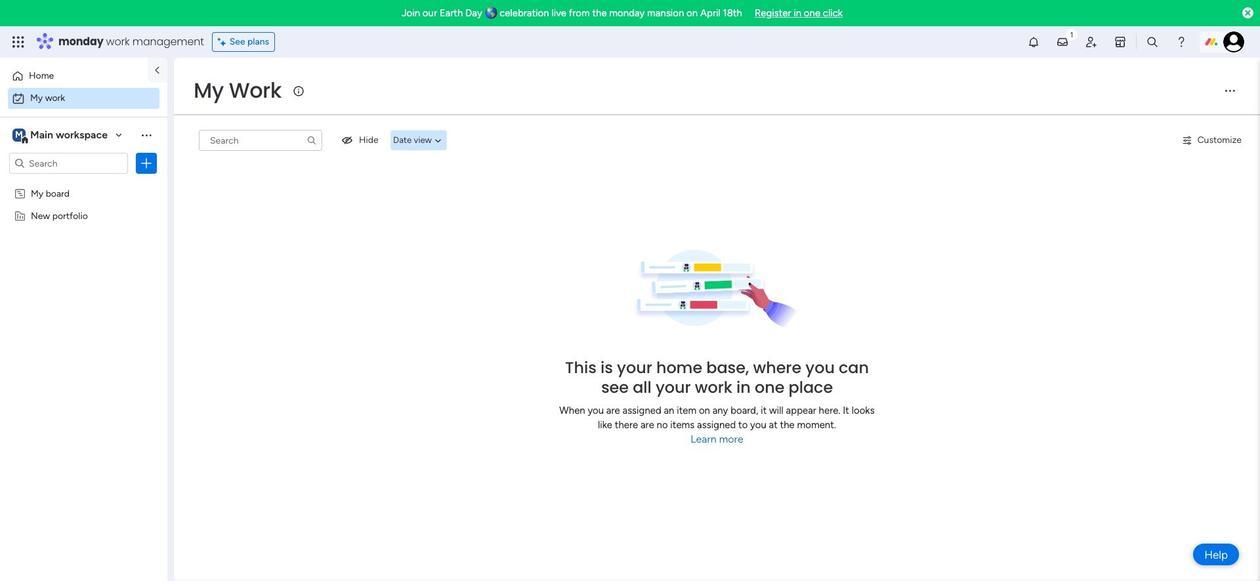 Task type: locate. For each thing, give the bounding box(es) containing it.
1 image
[[1066, 27, 1078, 42]]

list box
[[0, 180, 167, 404]]

see plans image
[[218, 35, 230, 49]]

monday marketplace image
[[1114, 35, 1127, 49]]

invite members image
[[1085, 35, 1099, 49]]

welcome to my work feature image image
[[634, 250, 800, 330]]

option
[[8, 66, 140, 87], [8, 88, 160, 109], [0, 182, 167, 184]]

help image
[[1175, 35, 1188, 49]]

None search field
[[199, 130, 322, 151]]

options image
[[140, 157, 153, 170]]

workspace selection element
[[12, 127, 110, 144]]

update feed image
[[1057, 35, 1070, 49]]

workspace options image
[[140, 129, 153, 142]]

search everything image
[[1146, 35, 1160, 49]]

search image
[[307, 135, 317, 146]]

Filter dashboard by text search field
[[199, 130, 322, 151]]

1 vertical spatial option
[[8, 88, 160, 109]]



Task type: vqa. For each thing, say whether or not it's contained in the screenshot.
Menu icon
yes



Task type: describe. For each thing, give the bounding box(es) containing it.
Search in workspace field
[[28, 156, 110, 171]]

notifications image
[[1028, 35, 1041, 49]]

jacob simon image
[[1224, 32, 1245, 53]]

0 vertical spatial option
[[8, 66, 140, 87]]

select product image
[[12, 35, 25, 49]]

menu image
[[1224, 84, 1237, 97]]

workspace image
[[12, 128, 26, 142]]

2 vertical spatial option
[[0, 182, 167, 184]]



